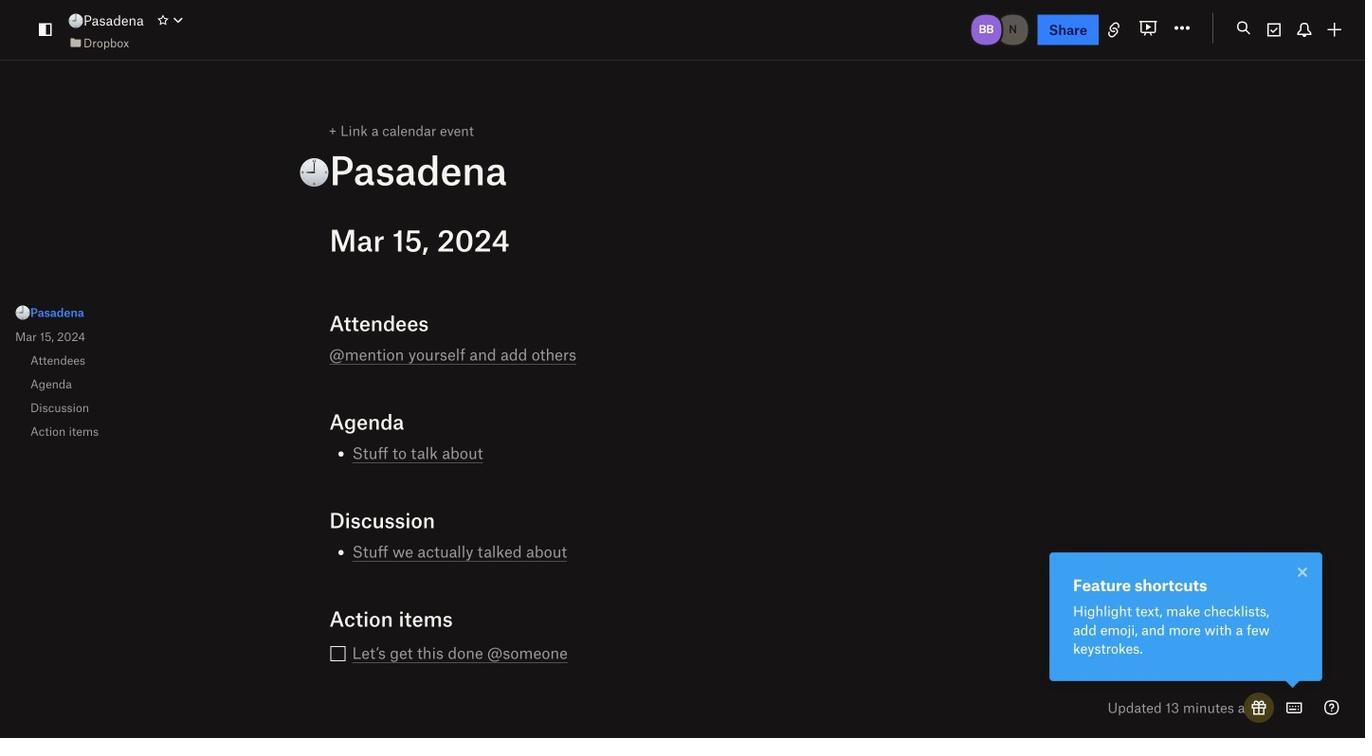 Task type: vqa. For each thing, say whether or not it's contained in the screenshot.
nine o'clock image
yes



Task type: describe. For each thing, give the bounding box(es) containing it.
nine o'clock image
[[68, 13, 83, 28]]



Task type: locate. For each thing, give the bounding box(es) containing it.
close image
[[1291, 561, 1314, 584]]

navigation
[[0, 282, 280, 464]]

overlay image
[[1291, 561, 1314, 584]]

nine o'clock image
[[15, 305, 30, 320]]

heading
[[299, 146, 1036, 193]]



